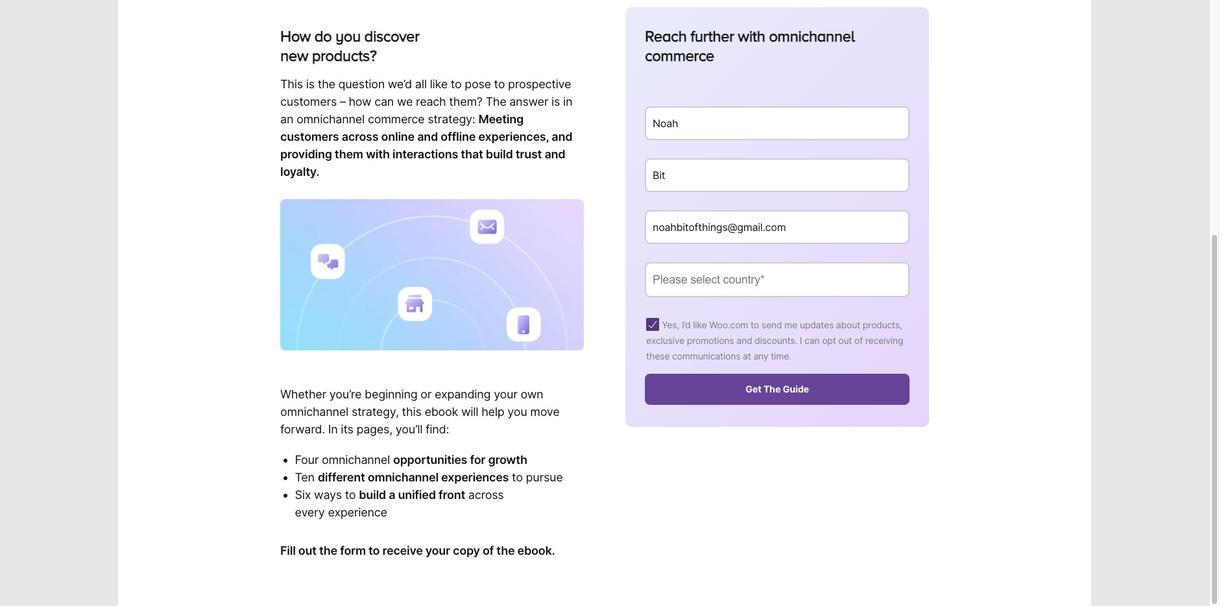 Task type: vqa. For each thing, say whether or not it's contained in the screenshot.
Screenshot of Wildcatter website image
no



Task type: describe. For each thing, give the bounding box(es) containing it.
beginning
[[365, 388, 418, 401]]

can inside "yes, i'd like woo.com to send me updates about products, exclusive promotions and discounts. i can opt out of receiving these communications at any time."
[[805, 335, 820, 346]]

commerce inside this is the question we'd all like to pose to prospective customers – how can we reach them? the answer is in an omnichannel commerce strategy:
[[368, 112, 425, 126]]

providing
[[280, 147, 332, 161]]

communications
[[672, 351, 741, 362]]

omnichannel inside whether you're beginning or expanding your own omnichannel strategy, this ebook will help you move forward. in its pages, you'll find:
[[280, 405, 349, 419]]

experiences,
[[478, 130, 549, 143]]

reach further with omnichannel commerce
[[645, 27, 855, 64]]

move
[[530, 405, 560, 419]]

or
[[421, 388, 432, 401]]

these
[[646, 351, 670, 362]]

prospective
[[508, 77, 571, 91]]

copy
[[453, 544, 480, 557]]

omnichannel inside reach further with omnichannel commerce
[[769, 27, 855, 45]]

this is the question we'd all like to pose to prospective customers – how can we reach them? the answer is in an omnichannel commerce strategy:
[[280, 77, 573, 126]]

how
[[349, 95, 371, 108]]

like inside "yes, i'd like woo.com to send me updates about products, exclusive promotions and discounts. i can opt out of receiving these communications at any time."
[[693, 319, 707, 330]]

expanding
[[435, 388, 491, 401]]

we
[[397, 95, 413, 108]]

and down in
[[552, 130, 573, 143]]

meeting customers across online and offline experiences, and providing them with interactions that build trust and loyalty.
[[280, 112, 573, 178]]

yes,
[[662, 319, 680, 330]]

receive
[[383, 544, 423, 557]]

like inside this is the question we'd all like to pose to prospective customers – how can we reach them? the answer is in an omnichannel commerce strategy:
[[430, 77, 448, 91]]

do
[[314, 27, 332, 45]]

loyalty.
[[280, 165, 319, 178]]

with inside meeting customers across online and offline experiences, and providing them with interactions that build trust and loyalty.
[[366, 147, 390, 161]]

that
[[461, 147, 483, 161]]

experiences
[[441, 471, 509, 484]]

unified
[[398, 488, 436, 502]]

customers inside meeting customers across online and offline experiences, and providing them with interactions that build trust and loyalty.
[[280, 130, 339, 143]]

them?
[[449, 95, 483, 108]]

promotions
[[687, 335, 734, 346]]

you're
[[330, 388, 362, 401]]

online
[[381, 130, 415, 143]]

pose
[[465, 77, 491, 91]]

out inside "yes, i'd like woo.com to send me updates about products, exclusive promotions and discounts. i can opt out of receiving these communications at any time."
[[839, 335, 852, 346]]

strategy:
[[428, 112, 475, 126]]

discover
[[364, 27, 420, 45]]

to up the
[[494, 77, 505, 91]]

–
[[340, 95, 346, 108]]

reach
[[645, 27, 687, 45]]

me
[[785, 319, 798, 330]]

can inside this is the question we'd all like to pose to prospective customers – how can we reach them? the answer is in an omnichannel commerce strategy:
[[375, 95, 394, 108]]

further
[[691, 27, 734, 45]]

them
[[335, 147, 363, 161]]

you inside whether you're beginning or expanding your own omnichannel strategy, this ebook will help you move forward. in its pages, you'll find:
[[508, 405, 527, 419]]

at
[[743, 351, 751, 362]]

we'd
[[388, 77, 412, 91]]

front
[[439, 488, 465, 502]]

pursue
[[526, 471, 563, 484]]

a
[[389, 488, 395, 502]]

question
[[338, 77, 385, 91]]

omnichannel inside this is the question we'd all like to pose to prospective customers – how can we reach them? the answer is in an omnichannel commerce strategy:
[[297, 112, 365, 126]]

updates
[[800, 319, 834, 330]]

across inside across every experience
[[468, 488, 504, 502]]

six ways to build a unified front
[[295, 488, 465, 502]]

ebook.
[[518, 544, 555, 557]]

1 vertical spatial your
[[426, 544, 450, 557]]

1 vertical spatial out
[[298, 544, 317, 557]]

commerce inside reach further with omnichannel commerce
[[645, 47, 714, 64]]

Yes, I'd like Woo.com to send me updates about products, exclusive promotions and discounts. I can opt out of receiving these communications at any time. checkbox
[[646, 318, 659, 331]]

you inside how do you discover new products?
[[335, 27, 361, 45]]

your inside whether you're beginning or expanding your own omnichannel strategy, this ebook will help you move forward. in its pages, you'll find:
[[494, 388, 518, 401]]

to inside four omnichannel opportunities for growth ten different omnichannel experiences to pursue
[[512, 471, 523, 484]]

for
[[470, 453, 486, 467]]

build inside meeting customers across online and offline experiences, and providing them with interactions that build trust and loyalty.
[[486, 147, 513, 161]]

offline
[[441, 130, 476, 143]]

time.
[[771, 351, 792, 362]]

an
[[280, 112, 293, 126]]

the left ebook.
[[497, 544, 515, 557]]

whether
[[280, 388, 326, 401]]

0 horizontal spatial of
[[483, 544, 494, 557]]

ebook
[[425, 405, 458, 419]]

strategy,
[[352, 405, 399, 419]]

of inside "yes, i'd like woo.com to send me updates about products, exclusive promotions and discounts. i can opt out of receiving these communications at any time."
[[855, 335, 863, 346]]

any
[[754, 351, 769, 362]]

with inside reach further with omnichannel commerce
[[738, 27, 765, 45]]

four
[[295, 453, 319, 467]]

form
[[340, 544, 366, 557]]

opt
[[822, 335, 836, 346]]



Task type: locate. For each thing, give the bounding box(es) containing it.
is
[[306, 77, 315, 91], [552, 95, 560, 108]]

customers inside this is the question we'd all like to pose to prospective customers – how can we reach them? the answer is in an omnichannel commerce strategy:
[[280, 95, 337, 108]]

0 horizontal spatial you
[[335, 27, 361, 45]]

1 vertical spatial with
[[366, 147, 390, 161]]

0 vertical spatial you
[[335, 27, 361, 45]]

customers down "this"
[[280, 95, 337, 108]]

1 vertical spatial of
[[483, 544, 494, 557]]

i
[[800, 335, 802, 346]]

is right "this"
[[306, 77, 315, 91]]

across
[[342, 130, 379, 143], [468, 488, 504, 502]]

pages,
[[357, 423, 393, 436]]

to
[[451, 77, 462, 91], [494, 77, 505, 91], [751, 319, 759, 330], [512, 471, 523, 484], [345, 488, 356, 502], [369, 544, 380, 557]]

out down about
[[839, 335, 852, 346]]

can right the i at the right bottom of the page
[[805, 335, 820, 346]]

0 horizontal spatial build
[[359, 488, 386, 502]]

you
[[335, 27, 361, 45], [508, 405, 527, 419]]

1 horizontal spatial is
[[552, 95, 560, 108]]

to left send
[[751, 319, 759, 330]]

how do you discover new products?
[[280, 27, 420, 64]]

build left a
[[359, 488, 386, 502]]

woo.com
[[709, 319, 748, 330]]

0 horizontal spatial your
[[426, 544, 450, 557]]

exclusive
[[646, 335, 685, 346]]

0 horizontal spatial across
[[342, 130, 379, 143]]

discounts.
[[755, 335, 798, 346]]

0 vertical spatial is
[[306, 77, 315, 91]]

build
[[486, 147, 513, 161], [359, 488, 386, 502]]

out
[[839, 335, 852, 346], [298, 544, 317, 557]]

1 vertical spatial build
[[359, 488, 386, 502]]

in
[[563, 95, 573, 108]]

1 horizontal spatial build
[[486, 147, 513, 161]]

of down about
[[855, 335, 863, 346]]

can left we
[[375, 95, 394, 108]]

the for out
[[319, 544, 337, 557]]

the left form
[[319, 544, 337, 557]]

four omnichannel opportunities for growth ten different omnichannel experiences to pursue
[[295, 453, 563, 484]]

0 vertical spatial can
[[375, 95, 394, 108]]

across down experiences
[[468, 488, 504, 502]]

with
[[738, 27, 765, 45], [366, 147, 390, 161]]

1 horizontal spatial can
[[805, 335, 820, 346]]

you up products?
[[335, 27, 361, 45]]

1 horizontal spatial with
[[738, 27, 765, 45]]

to down different
[[345, 488, 356, 502]]

0 horizontal spatial is
[[306, 77, 315, 91]]

1 vertical spatial you
[[508, 405, 527, 419]]

and up at
[[737, 335, 752, 346]]

the for is
[[318, 77, 335, 91]]

fill
[[280, 544, 296, 557]]

you down own
[[508, 405, 527, 419]]

all
[[415, 77, 427, 91]]

First name* text field
[[645, 107, 910, 140]]

1 vertical spatial can
[[805, 335, 820, 346]]

across up them
[[342, 130, 379, 143]]

1 horizontal spatial your
[[494, 388, 518, 401]]

0 vertical spatial your
[[494, 388, 518, 401]]

0 horizontal spatial with
[[366, 147, 390, 161]]

1 customers from the top
[[280, 95, 337, 108]]

1 horizontal spatial like
[[693, 319, 707, 330]]

its
[[341, 423, 353, 436]]

0 vertical spatial with
[[738, 27, 765, 45]]

to down growth
[[512, 471, 523, 484]]

with right further
[[738, 27, 765, 45]]

1 vertical spatial like
[[693, 319, 707, 330]]

trust
[[516, 147, 542, 161]]

ways
[[314, 488, 342, 502]]

about
[[836, 319, 861, 330]]

will
[[461, 405, 478, 419]]

forward.
[[280, 423, 325, 436]]

the
[[318, 77, 335, 91], [319, 544, 337, 557], [497, 544, 515, 557]]

new
[[280, 47, 308, 64]]

how
[[280, 27, 311, 45]]

0 horizontal spatial commerce
[[368, 112, 425, 126]]

0 vertical spatial commerce
[[645, 47, 714, 64]]

1 vertical spatial across
[[468, 488, 504, 502]]

0 horizontal spatial out
[[298, 544, 317, 557]]

customers up the providing
[[280, 130, 339, 143]]

your left copy
[[426, 544, 450, 557]]

different
[[318, 471, 365, 484]]

0 vertical spatial across
[[342, 130, 379, 143]]

1 horizontal spatial of
[[855, 335, 863, 346]]

reach
[[416, 95, 446, 108]]

every experience
[[295, 506, 387, 519]]

1 vertical spatial commerce
[[368, 112, 425, 126]]

yes, i'd like woo.com to send me updates about products, exclusive promotions and discounts. i can opt out of receiving these communications at any time.
[[646, 319, 903, 362]]

the down products?
[[318, 77, 335, 91]]

interactions
[[393, 147, 458, 161]]

send
[[762, 319, 782, 330]]

build down experiences,
[[486, 147, 513, 161]]

own
[[521, 388, 543, 401]]

receiving
[[866, 335, 903, 346]]

whether you're beginning or expanding your own omnichannel strategy, this ebook will help you move forward. in its pages, you'll find:
[[280, 388, 560, 436]]

your up help
[[494, 388, 518, 401]]

can
[[375, 95, 394, 108], [805, 335, 820, 346]]

six
[[295, 488, 311, 502]]

answer
[[510, 95, 549, 108]]

and right trust
[[545, 147, 565, 161]]

0 vertical spatial like
[[430, 77, 448, 91]]

0 vertical spatial customers
[[280, 95, 337, 108]]

0 vertical spatial out
[[839, 335, 852, 346]]

1 horizontal spatial across
[[468, 488, 504, 502]]

0 horizontal spatial can
[[375, 95, 394, 108]]

meeting
[[479, 112, 524, 126]]

this
[[280, 77, 303, 91]]

1 vertical spatial customers
[[280, 130, 339, 143]]

2 customers from the top
[[280, 130, 339, 143]]

opportunities
[[393, 453, 467, 467]]

commerce up "online"
[[368, 112, 425, 126]]

the
[[486, 95, 506, 108]]

1 horizontal spatial out
[[839, 335, 852, 346]]

like right all
[[430, 77, 448, 91]]

0 vertical spatial build
[[486, 147, 513, 161]]

like right the i'd at the bottom right of the page
[[693, 319, 707, 330]]

to up them?
[[451, 77, 462, 91]]

and inside "yes, i'd like woo.com to send me updates about products, exclusive promotions and discounts. i can opt out of receiving these communications at any time."
[[737, 335, 752, 346]]

the inside this is the question we'd all like to pose to prospective customers – how can we reach them? the answer is in an omnichannel commerce strategy:
[[318, 77, 335, 91]]

Last name* text field
[[645, 159, 910, 192]]

find:
[[426, 423, 449, 436]]

this
[[402, 405, 422, 419]]

0 horizontal spatial like
[[430, 77, 448, 91]]

ten
[[295, 471, 315, 484]]

1 vertical spatial is
[[552, 95, 560, 108]]

1 horizontal spatial commerce
[[645, 47, 714, 64]]

of right copy
[[483, 544, 494, 557]]

None submit
[[645, 374, 910, 405]]

customers
[[280, 95, 337, 108], [280, 130, 339, 143]]

commerce down reach
[[645, 47, 714, 64]]

and
[[417, 130, 438, 143], [552, 130, 573, 143], [545, 147, 565, 161], [737, 335, 752, 346]]

across every experience
[[295, 488, 504, 519]]

is left in
[[552, 95, 560, 108]]

help
[[482, 405, 505, 419]]

of
[[855, 335, 863, 346], [483, 544, 494, 557]]

to inside "yes, i'd like woo.com to send me updates about products, exclusive promotions and discounts. i can opt out of receiving these communications at any time."
[[751, 319, 759, 330]]

1 horizontal spatial you
[[508, 405, 527, 419]]

across inside meeting customers across online and offline experiences, and providing them with interactions that build trust and loyalty.
[[342, 130, 379, 143]]

i'd
[[682, 319, 691, 330]]

you'll
[[396, 423, 423, 436]]

and up interactions
[[417, 130, 438, 143]]

omnichannel
[[769, 27, 855, 45], [297, 112, 365, 126], [280, 405, 349, 419], [322, 453, 390, 467], [368, 471, 439, 484]]

to right form
[[369, 544, 380, 557]]

out right fill
[[298, 544, 317, 557]]

like
[[430, 77, 448, 91], [693, 319, 707, 330]]

in
[[328, 423, 338, 436]]

products?
[[312, 47, 377, 64]]

products,
[[863, 319, 902, 330]]

fill out the form to receive your copy of the ebook.
[[280, 544, 555, 557]]

0 vertical spatial of
[[855, 335, 863, 346]]

with down "online"
[[366, 147, 390, 161]]

Business email address* text field
[[645, 210, 910, 244]]

growth
[[488, 453, 527, 467]]

commerce
[[645, 47, 714, 64], [368, 112, 425, 126]]



